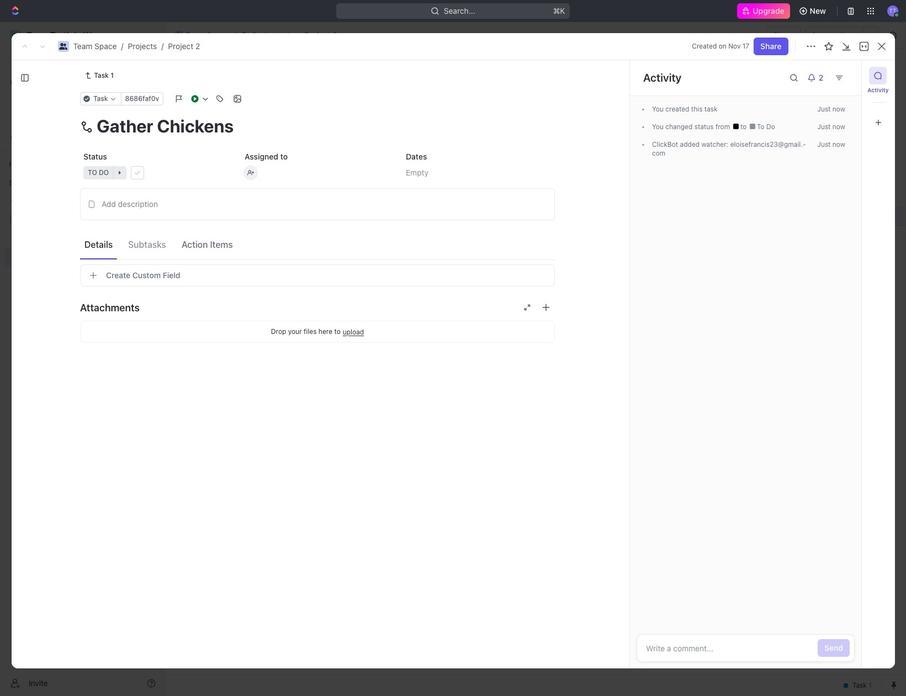 Task type: describe. For each thing, give the bounding box(es) containing it.
this
[[691, 105, 703, 113]]

added
[[680, 140, 700, 149]]

projects inside 'link'
[[252, 30, 282, 40]]

1 horizontal spatial add
[[223, 250, 237, 259]]

0 vertical spatial project
[[305, 30, 331, 40]]

1 horizontal spatial user group image
[[59, 43, 67, 50]]

drop your files here to upload
[[271, 328, 364, 336]]

gather chickens
[[238, 211, 299, 221]]

to down the action items button
[[205, 281, 214, 289]]

you for you
[[652, 123, 664, 131]]

items
[[210, 240, 233, 249]]

do inside task sidebar content section
[[767, 123, 775, 131]]

drop
[[271, 328, 286, 336]]

1 horizontal spatial project 2 link
[[291, 29, 340, 42]]

to do inside to do dropdown button
[[88, 169, 109, 177]]

clickbot
[[652, 140, 678, 149]]

changed status from
[[664, 123, 732, 131]]

task 1
[[94, 71, 114, 80]]

added watcher:
[[678, 140, 730, 149]]

⌘k
[[554, 6, 566, 15]]

your
[[288, 328, 302, 336]]

create
[[106, 271, 130, 280]]

task 2 link
[[220, 227, 383, 243]]

to inside "drop your files here to upload"
[[334, 328, 341, 336]]

automations
[[812, 30, 858, 40]]

assigned to
[[245, 152, 288, 161]]

just for changed status from
[[818, 123, 831, 131]]

home
[[27, 57, 48, 67]]

status
[[83, 152, 107, 161]]

favorites button
[[4, 158, 42, 171]]

upload button
[[343, 328, 364, 336]]

send
[[825, 644, 843, 653]]

com
[[652, 140, 806, 157]]

0 horizontal spatial team space link
[[73, 41, 117, 51]]

status
[[695, 123, 714, 131]]

action items button
[[177, 235, 237, 254]]

1
[[111, 71, 114, 80]]

to do inside task sidebar content section
[[755, 123, 775, 131]]

add task for add task button to the bottom
[[223, 250, 255, 259]]

here
[[319, 328, 333, 336]]

1 now from the top
[[833, 105, 846, 113]]

inbox
[[27, 76, 46, 86]]

on
[[719, 42, 727, 50]]

to inside dropdown button
[[88, 169, 97, 177]]

action
[[182, 240, 208, 249]]

17
[[743, 42, 750, 50]]

do inside dropdown button
[[99, 169, 109, 177]]

created
[[692, 42, 717, 50]]

task 1 link
[[80, 69, 118, 82]]

action items
[[182, 240, 233, 249]]

to do button
[[80, 163, 233, 183]]

empty
[[406, 168, 429, 177]]

chickens
[[265, 211, 299, 221]]

in progress
[[205, 156, 250, 164]]

create custom field
[[106, 271, 180, 280]]

favorites
[[9, 160, 38, 169]]

from
[[716, 123, 730, 131]]

1 vertical spatial add task button
[[218, 248, 260, 261]]

0 horizontal spatial project 2 link
[[168, 41, 200, 51]]

activity inside the task sidebar navigation tab list
[[868, 87, 889, 93]]

team space
[[186, 30, 229, 40]]

send button
[[818, 640, 850, 657]]

changed
[[666, 123, 693, 131]]

custom
[[132, 271, 161, 280]]

to right "assigned"
[[281, 152, 288, 161]]

1 horizontal spatial team space link
[[172, 29, 232, 42]]

details button
[[80, 235, 117, 254]]

board link
[[204, 99, 228, 115]]

task sidebar content section
[[627, 60, 862, 669]]

sidebar navigation
[[0, 22, 165, 697]]

2 button
[[803, 69, 831, 87]]

customize
[[813, 102, 851, 111]]

upgrade link
[[738, 3, 790, 19]]

home link
[[4, 54, 160, 71]]

add task for rightmost add task button
[[827, 71, 860, 80]]

just for added watcher:
[[818, 140, 831, 149]]

eloisefrancis23@gmail. com
[[652, 140, 806, 157]]



Task type: vqa. For each thing, say whether or not it's contained in the screenshot.
"text box"
no



Task type: locate. For each thing, give the bounding box(es) containing it.
2
[[333, 30, 338, 40], [196, 41, 200, 51], [819, 73, 824, 82], [262, 156, 266, 164], [241, 231, 246, 240], [239, 281, 243, 289]]

1 horizontal spatial add task
[[827, 71, 860, 80]]

tree
[[4, 192, 160, 341]]

1 vertical spatial just
[[818, 123, 831, 131]]

share button right 17
[[754, 38, 789, 55]]

8686faf0v
[[125, 94, 159, 103]]

add task button up customize on the top of page
[[820, 67, 867, 85]]

1 vertical spatial to do
[[88, 169, 109, 177]]

assigned
[[245, 152, 278, 161]]

1 vertical spatial team
[[73, 41, 92, 51]]

field
[[163, 271, 180, 280]]

1 just from the top
[[818, 105, 831, 113]]

2 just now from the top
[[818, 123, 846, 131]]

just now for changed status from
[[818, 123, 846, 131]]

eloisefrancis23@gmail.
[[730, 140, 806, 149]]

Search tasks... text field
[[769, 125, 880, 142]]

0 vertical spatial add
[[827, 71, 841, 80]]

task 2
[[223, 231, 246, 240]]

task for task 1
[[94, 71, 109, 80]]

team for team space
[[186, 30, 205, 40]]

1 horizontal spatial to do
[[205, 281, 226, 289]]

share for 'share' button under upgrade
[[774, 30, 795, 40]]

add task button
[[820, 67, 867, 85], [218, 248, 260, 261]]

to right here
[[334, 328, 341, 336]]

add task down task 2 on the left top of page
[[223, 250, 255, 259]]

task button
[[80, 92, 121, 106]]

projects link right team space
[[239, 29, 284, 42]]

2 vertical spatial do
[[216, 281, 226, 289]]

Edit task name text field
[[80, 115, 555, 136]]

progress
[[214, 156, 250, 164]]

add
[[827, 71, 841, 80], [102, 199, 116, 209], [223, 250, 237, 259]]

create custom field button
[[80, 265, 555, 287]]

0 horizontal spatial space
[[95, 41, 117, 51]]

user group image up home link
[[59, 43, 67, 50]]

team for team space / projects / project 2
[[73, 41, 92, 51]]

customize button
[[798, 99, 855, 115]]

user group image down spaces
[[11, 217, 20, 223]]

task
[[705, 105, 718, 113]]

gather chickens link
[[235, 208, 383, 224]]

do up eloisefrancis23@gmail. in the right of the page
[[767, 123, 775, 131]]

add task up customize on the top of page
[[827, 71, 860, 80]]

1 vertical spatial you
[[652, 123, 664, 131]]

activity inside task sidebar content section
[[643, 71, 682, 84]]

do down items
[[216, 281, 226, 289]]

projects left the project 2
[[252, 30, 282, 40]]

task for task
[[93, 94, 108, 103]]

1 horizontal spatial projects link
[[239, 29, 284, 42]]

gather
[[238, 211, 263, 221]]

0 vertical spatial now
[[833, 105, 846, 113]]

0 vertical spatial activity
[[643, 71, 682, 84]]

1 you from the top
[[652, 105, 664, 113]]

add description button
[[84, 196, 551, 213]]

in
[[205, 156, 212, 164]]

1 horizontal spatial activity
[[868, 87, 889, 93]]

0 horizontal spatial to do
[[88, 169, 109, 177]]

1 vertical spatial share
[[761, 41, 782, 51]]

new
[[810, 6, 827, 15]]

0 horizontal spatial project
[[168, 41, 193, 51]]

add left description
[[102, 199, 116, 209]]

now
[[833, 105, 846, 113], [833, 123, 846, 131], [833, 140, 846, 149]]

task inside dropdown button
[[93, 94, 108, 103]]

you created this task
[[652, 105, 718, 113]]

0 horizontal spatial projects
[[128, 41, 157, 51]]

subtasks button
[[124, 235, 171, 254]]

created on nov 17
[[692, 42, 750, 50]]

2 vertical spatial now
[[833, 140, 846, 149]]

inbox link
[[4, 72, 160, 90]]

0 horizontal spatial add task
[[223, 250, 255, 259]]

now for changed status from
[[833, 123, 846, 131]]

to do
[[755, 123, 775, 131], [88, 169, 109, 177], [205, 281, 226, 289]]

2 inside dropdown button
[[819, 73, 824, 82]]

1 horizontal spatial project
[[305, 30, 331, 40]]

share button down upgrade
[[767, 27, 801, 44]]

2 horizontal spatial add
[[827, 71, 841, 80]]

now for added watcher:
[[833, 140, 846, 149]]

team space link
[[172, 29, 232, 42], [73, 41, 117, 51]]

you for you created this task
[[652, 105, 664, 113]]

2 horizontal spatial to do
[[755, 123, 775, 131]]

1 vertical spatial do
[[99, 169, 109, 177]]

tt
[[890, 7, 897, 14]]

do down status
[[99, 169, 109, 177]]

0 vertical spatial do
[[767, 123, 775, 131]]

1 vertical spatial just now
[[818, 123, 846, 131]]

1 vertical spatial activity
[[868, 87, 889, 93]]

add up customize on the top of page
[[827, 71, 841, 80]]

activity
[[643, 71, 682, 84], [868, 87, 889, 93]]

watcher:
[[702, 140, 729, 149]]

tt button
[[885, 2, 902, 20]]

upload
[[343, 328, 364, 336]]

to down status
[[88, 169, 97, 177]]

task left the 1
[[94, 71, 109, 80]]

1 vertical spatial add task
[[223, 250, 255, 259]]

3 just from the top
[[818, 140, 831, 149]]

share right 17
[[761, 41, 782, 51]]

1 vertical spatial now
[[833, 123, 846, 131]]

1 vertical spatial project
[[168, 41, 193, 51]]

0 horizontal spatial add
[[102, 199, 116, 209]]

0 horizontal spatial do
[[99, 169, 109, 177]]

user group image
[[176, 33, 182, 38], [59, 43, 67, 50], [11, 217, 20, 223]]

space for team space
[[207, 30, 229, 40]]

to do down status
[[88, 169, 109, 177]]

2 vertical spatial to do
[[205, 281, 226, 289]]

created
[[666, 105, 689, 113]]

search...
[[444, 6, 476, 15]]

details
[[85, 240, 113, 249]]

2 just from the top
[[818, 123, 831, 131]]

1 horizontal spatial space
[[207, 30, 229, 40]]

2 vertical spatial just now
[[818, 140, 846, 149]]

2 vertical spatial add
[[223, 250, 237, 259]]

share
[[774, 30, 795, 40], [761, 41, 782, 51]]

you
[[652, 105, 664, 113], [652, 123, 664, 131]]

empty button
[[403, 163, 555, 183]]

1 vertical spatial add
[[102, 199, 116, 209]]

attachments button
[[80, 294, 555, 321]]

description
[[118, 199, 158, 209]]

0 vertical spatial projects
[[252, 30, 282, 40]]

user group image left team space
[[176, 33, 182, 38]]

1 just now from the top
[[818, 105, 846, 113]]

share down upgrade
[[774, 30, 795, 40]]

space
[[207, 30, 229, 40], [95, 41, 117, 51]]

2 vertical spatial user group image
[[11, 217, 20, 223]]

1 horizontal spatial projects
[[252, 30, 282, 40]]

just now for added watcher:
[[818, 140, 846, 149]]

2 vertical spatial just
[[818, 140, 831, 149]]

to right from
[[741, 123, 749, 131]]

projects link up 8686faf0v
[[128, 41, 157, 51]]

you up 'clickbot'
[[652, 123, 664, 131]]

2 horizontal spatial do
[[767, 123, 775, 131]]

task down gather
[[223, 231, 239, 240]]

0 vertical spatial just now
[[818, 105, 846, 113]]

0 horizontal spatial activity
[[643, 71, 682, 84]]

task
[[843, 71, 860, 80], [94, 71, 109, 80], [93, 94, 108, 103], [223, 231, 239, 240], [239, 250, 255, 259]]

attachments
[[80, 302, 140, 314]]

1 vertical spatial space
[[95, 41, 117, 51]]

nov
[[729, 42, 741, 50]]

project 2
[[305, 30, 338, 40]]

team space / projects / project 2
[[73, 41, 200, 51]]

task down task 1 link
[[93, 94, 108, 103]]

0 vertical spatial team
[[186, 30, 205, 40]]

0 vertical spatial to do
[[755, 123, 775, 131]]

0 vertical spatial add task button
[[820, 67, 867, 85]]

task down task 2 on the left top of page
[[239, 250, 255, 259]]

1 horizontal spatial team
[[186, 30, 205, 40]]

projects up 8686faf0v
[[128, 41, 157, 51]]

add down items
[[223, 250, 237, 259]]

space for team space / projects / project 2
[[95, 41, 117, 51]]

subtasks
[[128, 240, 166, 249]]

tree inside sidebar navigation
[[4, 192, 160, 341]]

1 horizontal spatial do
[[216, 281, 226, 289]]

dates
[[406, 152, 427, 161]]

2 you from the top
[[652, 123, 664, 131]]

you left 'created'
[[652, 105, 664, 113]]

to do up eloisefrancis23@gmail. in the right of the page
[[755, 123, 775, 131]]

2 now from the top
[[833, 123, 846, 131]]

automations button
[[806, 27, 864, 44]]

to up eloisefrancis23@gmail. in the right of the page
[[757, 123, 765, 131]]

new button
[[795, 2, 833, 20]]

add task
[[827, 71, 860, 80], [223, 250, 255, 259]]

just
[[818, 105, 831, 113], [818, 123, 831, 131], [818, 140, 831, 149]]

add description
[[102, 199, 158, 209]]

0 vertical spatial user group image
[[176, 33, 182, 38]]

add task button down task 2 on the left top of page
[[218, 248, 260, 261]]

project
[[305, 30, 331, 40], [168, 41, 193, 51]]

do
[[767, 123, 775, 131], [99, 169, 109, 177], [216, 281, 226, 289]]

just now
[[818, 105, 846, 113], [818, 123, 846, 131], [818, 140, 846, 149]]

task sidebar navigation tab list
[[867, 67, 891, 131]]

/
[[234, 30, 236, 40], [287, 30, 289, 40], [121, 41, 123, 51], [161, 41, 164, 51]]

0 horizontal spatial user group image
[[11, 217, 20, 223]]

0 horizontal spatial projects link
[[128, 41, 157, 51]]

1 horizontal spatial add task button
[[820, 67, 867, 85]]

files
[[304, 328, 317, 336]]

board
[[206, 102, 228, 111]]

8686faf0v button
[[121, 92, 164, 106]]

invite
[[29, 679, 48, 688]]

0 horizontal spatial add task button
[[218, 248, 260, 261]]

spaces
[[9, 179, 32, 187]]

2 horizontal spatial user group image
[[176, 33, 182, 38]]

task for task 2
[[223, 231, 239, 240]]

1 vertical spatial projects
[[128, 41, 157, 51]]

0 vertical spatial add task
[[827, 71, 860, 80]]

0 vertical spatial you
[[652, 105, 664, 113]]

share for 'share' button right of 17
[[761, 41, 782, 51]]

3 just now from the top
[[818, 140, 846, 149]]

1 vertical spatial user group image
[[59, 43, 67, 50]]

upgrade
[[753, 6, 785, 15]]

0 vertical spatial share
[[774, 30, 795, 40]]

0 vertical spatial just
[[818, 105, 831, 113]]

0 vertical spatial space
[[207, 30, 229, 40]]

3 now from the top
[[833, 140, 846, 149]]

task right 2 dropdown button
[[843, 71, 860, 80]]

to do down items
[[205, 281, 226, 289]]

add inside button
[[102, 199, 116, 209]]

user group image inside tree
[[11, 217, 20, 223]]

0 horizontal spatial team
[[73, 41, 92, 51]]

to
[[741, 123, 749, 131], [757, 123, 765, 131], [281, 152, 288, 161], [88, 169, 97, 177], [205, 281, 214, 289], [334, 328, 341, 336]]



